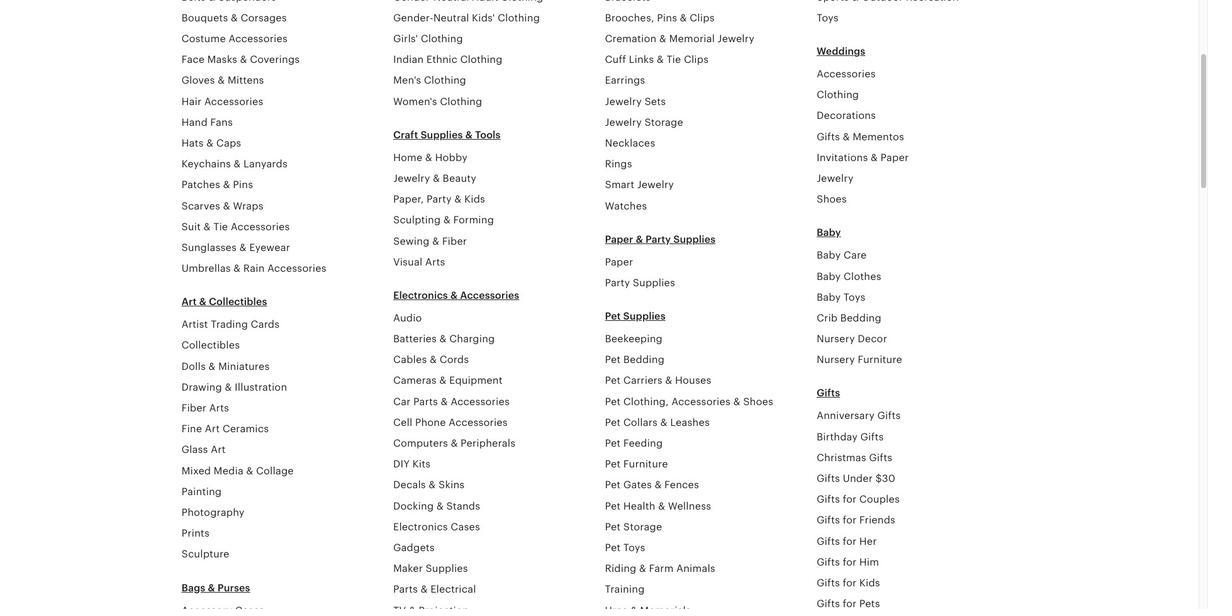 Task type: locate. For each thing, give the bounding box(es) containing it.
fiber arts
[[182, 402, 229, 414]]

1 baby from the top
[[817, 227, 841, 239]]

1 horizontal spatial pins
[[657, 12, 678, 24]]

cremation & memorial jewelry link
[[605, 33, 755, 45]]

diy kits link
[[393, 458, 431, 470]]

1 nursery from the top
[[817, 333, 855, 345]]

jewelry for jewelry link
[[817, 172, 854, 184]]

hats & caps link
[[182, 137, 241, 149]]

for down gifts under $30 on the bottom
[[843, 494, 857, 506]]

gifts for gifts for her
[[817, 535, 840, 547]]

arts up fine art ceramics link
[[209, 402, 229, 414]]

for for friends
[[843, 515, 857, 527]]

collectibles up dolls & miniatures
[[182, 340, 240, 352]]

gifts down anniversary gifts
[[861, 431, 884, 443]]

pet collars & leashes link
[[605, 417, 710, 429]]

furniture down feeding
[[624, 458, 668, 470]]

1 horizontal spatial shoes
[[817, 193, 847, 205]]

indian ethnic clothing
[[393, 54, 503, 66]]

1 vertical spatial pins
[[233, 179, 253, 191]]

decor
[[858, 333, 888, 345]]

2 pet from the top
[[605, 354, 621, 366]]

stands
[[447, 500, 481, 512]]

coverings
[[250, 54, 300, 66]]

2 vertical spatial paper
[[605, 256, 633, 268]]

jewelry right the memorial at the top of the page
[[718, 33, 755, 45]]

phone
[[415, 417, 446, 429]]

clothing up ethnic
[[421, 33, 463, 45]]

toys up crib bedding link
[[844, 291, 866, 303]]

bedding up carriers
[[624, 354, 665, 366]]

pet left collars
[[605, 417, 621, 429]]

art for glass
[[211, 444, 226, 456]]

0 horizontal spatial arts
[[209, 402, 229, 414]]

paper for paper & party supplies
[[605, 233, 634, 245]]

art up artist at the left of page
[[182, 296, 197, 308]]

0 vertical spatial pins
[[657, 12, 678, 24]]

pet down beekeeping "link"
[[605, 354, 621, 366]]

parts down maker
[[393, 584, 418, 596]]

bedding up nursery decor link
[[841, 312, 882, 324]]

storage down 'health'
[[624, 521, 662, 533]]

2 electronics from the top
[[393, 521, 448, 533]]

scarves
[[182, 200, 220, 212]]

2 nursery from the top
[[817, 354, 855, 366]]

0 vertical spatial arts
[[425, 256, 445, 268]]

pet left 'health'
[[605, 500, 621, 512]]

rings
[[605, 158, 632, 170]]

$30
[[876, 473, 896, 485]]

1 vertical spatial arts
[[209, 402, 229, 414]]

1 pet from the top
[[605, 310, 621, 322]]

1 vertical spatial art
[[205, 423, 220, 435]]

arts down sewing & fiber
[[425, 256, 445, 268]]

glass
[[182, 444, 208, 456]]

2 horizontal spatial toys
[[844, 291, 866, 303]]

tie down scarves & wraps link
[[214, 221, 228, 233]]

patches & pins
[[182, 179, 253, 191]]

pet left gates
[[605, 479, 621, 491]]

1 horizontal spatial toys
[[817, 12, 839, 24]]

brooches, pins & clips
[[605, 12, 715, 24]]

toys down pet storage link
[[624, 542, 646, 554]]

party down paper link
[[605, 277, 630, 289]]

0 vertical spatial bedding
[[841, 312, 882, 324]]

gifts for couples
[[817, 494, 900, 506]]

jewelry up necklaces link
[[605, 116, 642, 128]]

jewelry up shoes link
[[817, 172, 854, 184]]

baby up baby care
[[817, 227, 841, 239]]

nursery decor
[[817, 333, 888, 345]]

gifts down gifts for her link
[[817, 556, 840, 568]]

for for kids
[[843, 577, 857, 589]]

baby for baby clothes
[[817, 270, 841, 282]]

pet for pet collars & leashes
[[605, 417, 621, 429]]

0 vertical spatial fiber
[[442, 235, 467, 247]]

jewelry
[[718, 33, 755, 45], [605, 95, 642, 107], [605, 116, 642, 128], [393, 172, 430, 184], [817, 172, 854, 184], [638, 179, 674, 191]]

sculpting
[[393, 214, 441, 226]]

gifts down gifts for him "link"
[[817, 577, 840, 589]]

0 horizontal spatial bedding
[[624, 354, 665, 366]]

art down fine art ceramics link
[[211, 444, 226, 456]]

nursery
[[817, 333, 855, 345], [817, 354, 855, 366]]

paper up paper link
[[605, 233, 634, 245]]

baby clothes
[[817, 270, 882, 282]]

1 vertical spatial tie
[[214, 221, 228, 233]]

maker
[[393, 563, 423, 575]]

7 pet from the top
[[605, 458, 621, 470]]

pins up the wraps
[[233, 179, 253, 191]]

1 vertical spatial toys
[[844, 291, 866, 303]]

0 vertical spatial nursery
[[817, 333, 855, 345]]

pet carriers & houses link
[[605, 375, 712, 387]]

0 horizontal spatial fiber
[[182, 402, 207, 414]]

1 horizontal spatial party
[[605, 277, 630, 289]]

0 vertical spatial party
[[427, 193, 452, 205]]

nursery down nursery decor
[[817, 354, 855, 366]]

women's clothing
[[393, 95, 482, 107]]

gifts & mementos
[[817, 131, 905, 143]]

for up gifts for her link
[[843, 515, 857, 527]]

gifts for gifts for couples
[[817, 494, 840, 506]]

sets
[[645, 95, 666, 107]]

fiber down the sculpting & forming link
[[442, 235, 467, 247]]

computers
[[393, 438, 448, 450]]

audio
[[393, 312, 422, 324]]

parts up phone
[[414, 396, 438, 408]]

4 pet from the top
[[605, 396, 621, 408]]

gifts for gifts & mementos
[[817, 131, 840, 143]]

smart
[[605, 179, 635, 191]]

training link
[[605, 584, 645, 596]]

pet for pet feeding
[[605, 438, 621, 450]]

pins up cremation & memorial jewelry link
[[657, 12, 678, 24]]

baby up crib at the bottom right of the page
[[817, 291, 841, 303]]

2 baby from the top
[[817, 250, 841, 261]]

paper link
[[605, 256, 633, 268]]

nursery down crib at the bottom right of the page
[[817, 333, 855, 345]]

3 pet from the top
[[605, 375, 621, 387]]

for for her
[[843, 535, 857, 547]]

1 vertical spatial electronics
[[393, 521, 448, 533]]

1 vertical spatial shoes
[[744, 396, 774, 408]]

crib
[[817, 312, 838, 324]]

storage down sets
[[645, 116, 684, 128]]

clothing down accessories link
[[817, 89, 859, 101]]

purses
[[218, 582, 250, 594]]

paper down mementos
[[881, 152, 909, 164]]

cases
[[451, 521, 480, 533]]

bedding for pet bedding
[[624, 354, 665, 366]]

1 horizontal spatial kids
[[860, 577, 881, 589]]

10 pet from the top
[[605, 521, 621, 533]]

gifts for gifts for friends
[[817, 515, 840, 527]]

5 pet from the top
[[605, 417, 621, 429]]

christmas
[[817, 452, 867, 464]]

1 horizontal spatial tie
[[667, 54, 681, 66]]

pet left carriers
[[605, 375, 621, 387]]

clothing right ethnic
[[460, 54, 503, 66]]

electronics up gadgets link
[[393, 521, 448, 533]]

party supplies
[[605, 277, 676, 289]]

1 vertical spatial nursery
[[817, 354, 855, 366]]

umbrellas & rain accessories
[[182, 263, 327, 275]]

kids up forming
[[465, 193, 485, 205]]

1 vertical spatial bedding
[[624, 354, 665, 366]]

0 vertical spatial collectibles
[[209, 296, 267, 308]]

clips up the memorial at the top of the page
[[690, 12, 715, 24]]

gifts for her
[[817, 535, 877, 547]]

tie down cremation & memorial jewelry
[[667, 54, 681, 66]]

paper for paper link
[[605, 256, 633, 268]]

cell
[[393, 417, 413, 429]]

1 horizontal spatial fiber
[[442, 235, 467, 247]]

1 vertical spatial storage
[[624, 521, 662, 533]]

paper
[[881, 152, 909, 164], [605, 233, 634, 245], [605, 256, 633, 268]]

1 horizontal spatial furniture
[[858, 354, 903, 366]]

paper up party supplies
[[605, 256, 633, 268]]

1 electronics from the top
[[393, 290, 448, 301]]

rain
[[244, 263, 265, 275]]

skins
[[439, 479, 465, 491]]

kids down him
[[860, 577, 881, 589]]

toys link
[[817, 12, 839, 24]]

hair
[[182, 95, 202, 107]]

art for fine
[[205, 423, 220, 435]]

furniture down decor
[[858, 354, 903, 366]]

baby down baby 'link'
[[817, 250, 841, 261]]

0 horizontal spatial pins
[[233, 179, 253, 191]]

gifts up anniversary
[[817, 387, 841, 399]]

toys up weddings
[[817, 12, 839, 24]]

pet bedding link
[[605, 354, 665, 366]]

0 horizontal spatial furniture
[[624, 458, 668, 470]]

8 pet from the top
[[605, 479, 621, 491]]

supplies for pet supplies
[[624, 310, 666, 322]]

gifts up gifts for her link
[[817, 515, 840, 527]]

decorations link
[[817, 110, 876, 122]]

0 horizontal spatial toys
[[624, 542, 646, 554]]

car
[[393, 396, 411, 408]]

collectibles up artist trading cards
[[209, 296, 267, 308]]

0 horizontal spatial tie
[[214, 221, 228, 233]]

pet left clothing,
[[605, 396, 621, 408]]

for left him
[[843, 556, 857, 568]]

gifts for gifts under $30
[[817, 473, 840, 485]]

electronics for electronics cases
[[393, 521, 448, 533]]

baby up baby toys
[[817, 270, 841, 282]]

pet up 'riding'
[[605, 542, 621, 554]]

baby care
[[817, 250, 867, 261]]

cords
[[440, 354, 469, 366]]

6 pet from the top
[[605, 438, 621, 450]]

0 vertical spatial storage
[[645, 116, 684, 128]]

jewelry & beauty
[[393, 172, 477, 184]]

4 for from the top
[[843, 556, 857, 568]]

4 baby from the top
[[817, 291, 841, 303]]

0 vertical spatial furniture
[[858, 354, 903, 366]]

drawing & illustration link
[[182, 381, 287, 393]]

girls'
[[393, 33, 418, 45]]

toys for baby toys
[[844, 291, 866, 303]]

face
[[182, 54, 205, 66]]

earrings link
[[605, 75, 646, 87]]

glass art
[[182, 444, 226, 456]]

pet up beekeeping
[[605, 310, 621, 322]]

gifts for the gifts link
[[817, 387, 841, 399]]

2 for from the top
[[843, 515, 857, 527]]

pet up pet toys link on the right
[[605, 521, 621, 533]]

pet for pet health & wellness
[[605, 500, 621, 512]]

1 for from the top
[[843, 494, 857, 506]]

1 vertical spatial paper
[[605, 233, 634, 245]]

supplies for maker supplies
[[426, 563, 468, 575]]

gifts for kids
[[817, 577, 881, 589]]

jewelry up the paper,
[[393, 172, 430, 184]]

gifts down gifts under $30 link
[[817, 494, 840, 506]]

pet
[[605, 310, 621, 322], [605, 354, 621, 366], [605, 375, 621, 387], [605, 396, 621, 408], [605, 417, 621, 429], [605, 438, 621, 450], [605, 458, 621, 470], [605, 479, 621, 491], [605, 500, 621, 512], [605, 521, 621, 533], [605, 542, 621, 554]]

glass art link
[[182, 444, 226, 456]]

1 horizontal spatial arts
[[425, 256, 445, 268]]

clips down the memorial at the top of the page
[[684, 54, 709, 66]]

art right fine at left
[[205, 423, 220, 435]]

lanyards
[[244, 158, 288, 170]]

electronics up audio on the bottom of the page
[[393, 290, 448, 301]]

cuff
[[605, 54, 626, 66]]

weddings
[[817, 45, 866, 57]]

0 vertical spatial tie
[[667, 54, 681, 66]]

party down watches
[[646, 233, 671, 245]]

paper, party & kids
[[393, 193, 485, 205]]

gloves
[[182, 75, 215, 87]]

under
[[843, 473, 873, 485]]

pet for pet storage
[[605, 521, 621, 533]]

3 baby from the top
[[817, 270, 841, 282]]

1 horizontal spatial bedding
[[841, 312, 882, 324]]

pet left feeding
[[605, 438, 621, 450]]

scarves & wraps
[[182, 200, 264, 212]]

jewelry down earrings
[[605, 95, 642, 107]]

gifts up "gifts for him"
[[817, 535, 840, 547]]

furniture for nursery furniture
[[858, 354, 903, 366]]

gifts for gifts for kids
[[817, 577, 840, 589]]

bedding
[[841, 312, 882, 324], [624, 354, 665, 366]]

beauty
[[443, 172, 477, 184]]

0 vertical spatial electronics
[[393, 290, 448, 301]]

baby for baby care
[[817, 250, 841, 261]]

cameras & equipment
[[393, 375, 503, 387]]

gifts down christmas
[[817, 473, 840, 485]]

11 pet from the top
[[605, 542, 621, 554]]

9 pet from the top
[[605, 500, 621, 512]]

2 vertical spatial art
[[211, 444, 226, 456]]

pet supplies link
[[605, 310, 666, 322]]

5 for from the top
[[843, 577, 857, 589]]

batteries & charging
[[393, 333, 495, 345]]

nursery for nursery decor
[[817, 333, 855, 345]]

necklaces
[[605, 137, 656, 149]]

gadgets
[[393, 542, 435, 554]]

pet for pet furniture
[[605, 458, 621, 470]]

gates
[[624, 479, 652, 491]]

invitations & paper link
[[817, 152, 909, 164]]

0 vertical spatial kids
[[465, 193, 485, 205]]

for left her
[[843, 535, 857, 547]]

3 for from the top
[[843, 535, 857, 547]]

1 vertical spatial furniture
[[624, 458, 668, 470]]

leashes
[[671, 417, 710, 429]]

nursery for nursery furniture
[[817, 354, 855, 366]]

for down "gifts for him"
[[843, 577, 857, 589]]

pet for pet carriers & houses
[[605, 375, 621, 387]]

friends
[[860, 515, 896, 527]]

gifts up "invitations"
[[817, 131, 840, 143]]

necklaces link
[[605, 137, 656, 149]]

kids'
[[472, 12, 495, 24]]

party down jewelry & beauty link
[[427, 193, 452, 205]]

parts
[[414, 396, 438, 408], [393, 584, 418, 596]]

keychains & lanyards
[[182, 158, 288, 170]]

baby for baby 'link'
[[817, 227, 841, 239]]

costume accessories
[[182, 33, 288, 45]]

1 vertical spatial party
[[646, 233, 671, 245]]

fiber up fine at left
[[182, 402, 207, 414]]

paper,
[[393, 193, 424, 205]]

2 vertical spatial toys
[[624, 542, 646, 554]]

0 vertical spatial shoes
[[817, 193, 847, 205]]

gifts for kids link
[[817, 577, 881, 589]]

pet down pet feeding link
[[605, 458, 621, 470]]

pet for pet bedding
[[605, 354, 621, 366]]



Task type: vqa. For each thing, say whether or not it's contained in the screenshot.
Visual Arts Arts
yes



Task type: describe. For each thing, give the bounding box(es) containing it.
jewelry right smart
[[638, 179, 674, 191]]

decals & skins link
[[393, 479, 465, 491]]

invitations
[[817, 152, 868, 164]]

fences
[[665, 479, 699, 491]]

bouquets & corsages
[[182, 12, 287, 24]]

nursery furniture link
[[817, 354, 903, 366]]

0 vertical spatial toys
[[817, 12, 839, 24]]

links
[[629, 54, 654, 66]]

0 horizontal spatial party
[[427, 193, 452, 205]]

1 vertical spatial parts
[[393, 584, 418, 596]]

clothing up craft supplies & tools link
[[440, 95, 482, 107]]

batteries
[[393, 333, 437, 345]]

accessories up charging
[[460, 290, 520, 301]]

clothing down indian ethnic clothing link at the left top
[[424, 75, 466, 87]]

drawing & illustration
[[182, 381, 287, 393]]

bedding for crib bedding
[[841, 312, 882, 324]]

men's clothing
[[393, 75, 466, 87]]

birthday gifts
[[817, 431, 884, 443]]

scarves & wraps link
[[182, 200, 264, 212]]

2 vertical spatial party
[[605, 277, 630, 289]]

gifts for him
[[817, 556, 880, 568]]

prints link
[[182, 528, 210, 540]]

christmas gifts link
[[817, 452, 893, 464]]

baby toys
[[817, 291, 866, 303]]

mixed media & collage link
[[182, 465, 294, 477]]

1 vertical spatial kids
[[860, 577, 881, 589]]

jewelry for jewelry sets
[[605, 95, 642, 107]]

weddings link
[[817, 45, 866, 57]]

sunglasses & eyewear link
[[182, 242, 290, 254]]

pet for pet toys
[[605, 542, 621, 554]]

2 horizontal spatial party
[[646, 233, 671, 245]]

supplies for craft supplies & tools
[[421, 129, 463, 141]]

gifts up $30
[[869, 452, 893, 464]]

accessories down the corsages
[[229, 33, 288, 45]]

pet health & wellness
[[605, 500, 712, 512]]

baby care link
[[817, 250, 867, 261]]

1 vertical spatial fiber
[[182, 402, 207, 414]]

suit & tie accessories link
[[182, 221, 290, 233]]

accessories down eyewear
[[268, 263, 327, 275]]

charging
[[450, 333, 495, 345]]

jewelry for jewelry storage
[[605, 116, 642, 128]]

docking & stands link
[[393, 500, 481, 512]]

jewelry for jewelry & beauty
[[393, 172, 430, 184]]

corsages
[[241, 12, 287, 24]]

art & collectibles link
[[182, 296, 267, 308]]

her
[[860, 535, 877, 547]]

bouquets
[[182, 12, 228, 24]]

photography link
[[182, 507, 245, 519]]

craft
[[393, 129, 418, 141]]

arts for fiber arts
[[209, 402, 229, 414]]

0 vertical spatial clips
[[690, 12, 715, 24]]

home
[[393, 152, 423, 164]]

pet for pet supplies
[[605, 310, 621, 322]]

collectibles link
[[182, 340, 240, 352]]

parts & electrical link
[[393, 584, 476, 596]]

accessories up peripherals
[[449, 417, 508, 429]]

earrings
[[605, 75, 646, 87]]

sculpting & forming
[[393, 214, 494, 226]]

0 horizontal spatial kids
[[465, 193, 485, 205]]

paper, party & kids link
[[393, 193, 485, 205]]

pet health & wellness link
[[605, 500, 712, 512]]

trading
[[211, 319, 248, 331]]

ethnic
[[427, 54, 458, 66]]

fiber arts link
[[182, 402, 229, 414]]

riding
[[605, 563, 637, 575]]

electronics for electronics & accessories
[[393, 290, 448, 301]]

hand fans link
[[182, 116, 233, 128]]

cuff links & tie clips link
[[605, 54, 709, 66]]

storage for pet storage
[[624, 521, 662, 533]]

accessories down equipment
[[451, 396, 510, 408]]

computers & peripherals
[[393, 438, 516, 450]]

1 vertical spatial collectibles
[[182, 340, 240, 352]]

electronics cases
[[393, 521, 480, 533]]

dolls & miniatures link
[[182, 361, 270, 372]]

electronics & accessories
[[393, 290, 520, 301]]

ceramics
[[223, 423, 269, 435]]

cables & cords link
[[393, 354, 469, 366]]

paper & party supplies link
[[605, 233, 716, 245]]

accessories up clothing link
[[817, 68, 876, 80]]

supplies for party supplies
[[633, 277, 676, 289]]

nursery furniture
[[817, 354, 903, 366]]

wellness
[[668, 500, 712, 512]]

brooches, pins & clips link
[[605, 12, 715, 24]]

christmas gifts
[[817, 452, 893, 464]]

shoes link
[[817, 193, 847, 205]]

gadgets link
[[393, 542, 435, 554]]

painting
[[182, 486, 222, 498]]

pet for pet gates & fences
[[605, 479, 621, 491]]

0 vertical spatial art
[[182, 296, 197, 308]]

gifts for gifts for him
[[817, 556, 840, 568]]

baby clothes link
[[817, 270, 882, 282]]

docking & stands
[[393, 500, 481, 512]]

neutral
[[434, 12, 469, 24]]

accessories up eyewear
[[231, 221, 290, 233]]

farm
[[649, 563, 674, 575]]

pet collars & leashes
[[605, 417, 710, 429]]

keychains & lanyards link
[[182, 158, 288, 170]]

pet furniture
[[605, 458, 668, 470]]

gifts right anniversary
[[878, 410, 901, 422]]

clothing right kids'
[[498, 12, 540, 24]]

baby for baby toys
[[817, 291, 841, 303]]

fine
[[182, 423, 202, 435]]

gifts under $30
[[817, 473, 896, 485]]

furniture for pet furniture
[[624, 458, 668, 470]]

pet for pet clothing, accessories & shoes
[[605, 396, 621, 408]]

brooches,
[[605, 12, 655, 24]]

decals & skins
[[393, 479, 465, 491]]

accessories down houses
[[672, 396, 731, 408]]

birthday
[[817, 431, 858, 443]]

gifts for friends
[[817, 515, 896, 527]]

cremation
[[605, 33, 657, 45]]

sewing
[[393, 235, 430, 247]]

for for him
[[843, 556, 857, 568]]

arts for visual arts
[[425, 256, 445, 268]]

electronics & accessories link
[[393, 290, 520, 301]]

face masks & coverings
[[182, 54, 300, 66]]

dolls
[[182, 361, 206, 372]]

carriers
[[624, 375, 663, 387]]

0 vertical spatial parts
[[414, 396, 438, 408]]

jewelry storage
[[605, 116, 684, 128]]

storage for jewelry storage
[[645, 116, 684, 128]]

mixed media & collage
[[182, 465, 294, 477]]

0 vertical spatial paper
[[881, 152, 909, 164]]

gifts for friends link
[[817, 515, 896, 527]]

beekeeping
[[605, 333, 663, 345]]

maker supplies link
[[393, 563, 468, 575]]

for for couples
[[843, 494, 857, 506]]

crib bedding link
[[817, 312, 882, 324]]

electronics cases link
[[393, 521, 480, 533]]

accessories down gloves & mittens link
[[204, 95, 263, 107]]

toys for pet toys
[[624, 542, 646, 554]]

0 horizontal spatial shoes
[[744, 396, 774, 408]]

1 vertical spatial clips
[[684, 54, 709, 66]]

cameras
[[393, 375, 437, 387]]

anniversary gifts link
[[817, 410, 901, 422]]

painting link
[[182, 486, 222, 498]]

visual
[[393, 256, 423, 268]]

rings link
[[605, 158, 632, 170]]

watches link
[[605, 200, 647, 212]]



